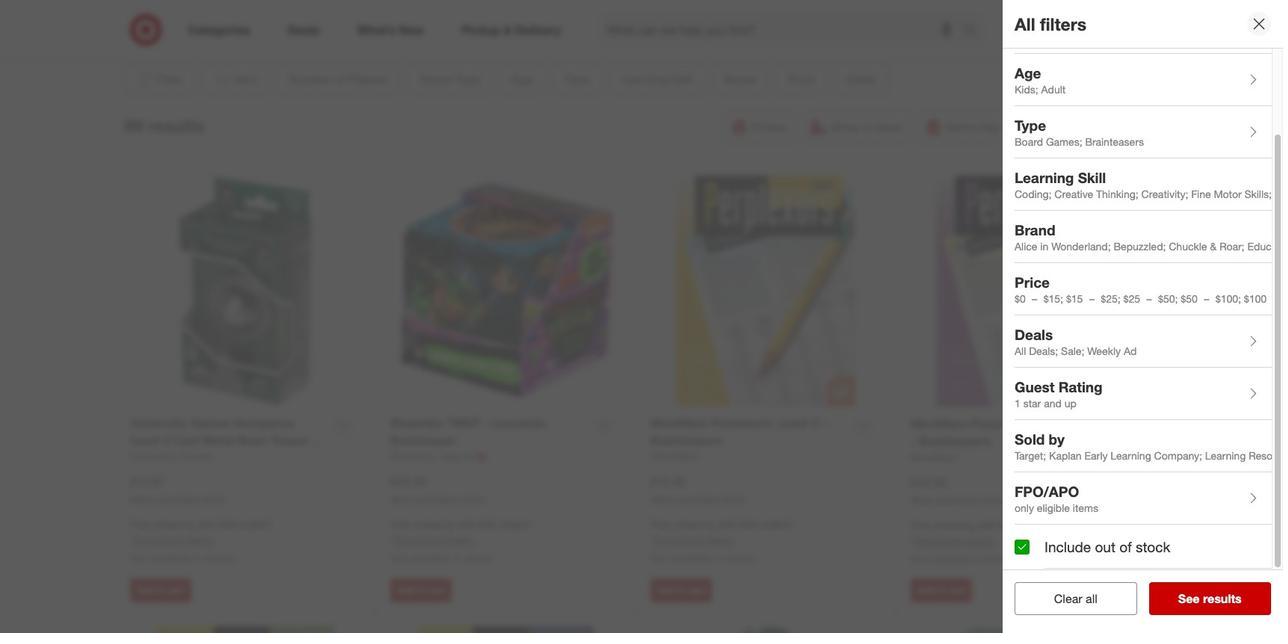 Task type: locate. For each thing, give the bounding box(es) containing it.
stores
[[204, 552, 233, 565], [465, 552, 494, 565], [725, 552, 754, 565], [985, 553, 1014, 566]]

star
[[1024, 397, 1041, 410]]

brand
[[1015, 221, 1056, 238]]

$25;
[[1101, 293, 1121, 305]]

$50
[[1181, 293, 1198, 305]]

learning right early
[[1111, 450, 1152, 463]]

weekly
[[1088, 345, 1121, 358]]

results inside button
[[1204, 592, 1242, 607]]

0 vertical spatial all
[[1015, 13, 1036, 34]]

exclusions
[[134, 534, 184, 547], [394, 534, 444, 547], [654, 534, 705, 547], [915, 535, 965, 548]]

brand alice in wonderland; bepuzzled; chuckle & roar; educatio
[[1015, 221, 1284, 253]]

Include out of stock checkbox
[[1015, 540, 1030, 555]]

$100
[[1245, 293, 1267, 305]]

0 horizontal spatial learning
[[1015, 169, 1075, 186]]

1 vertical spatial results
[[1204, 592, 1242, 607]]

$14.87
[[130, 474, 166, 489]]

adult
[[1042, 83, 1066, 96]]

motor
[[1214, 188, 1242, 201]]

99
[[125, 115, 144, 136]]

and
[[1044, 397, 1062, 410]]

in
[[1041, 240, 1049, 253], [193, 552, 202, 565], [454, 552, 462, 565], [714, 552, 722, 565], [974, 553, 983, 566]]

learning up coding;
[[1015, 169, 1075, 186]]

stock
[[1136, 539, 1171, 556]]

when inside $25.99 when purchased online
[[390, 494, 414, 505]]

learning inside the learning skill coding; creative thinking; creativity; fine motor skills; gr
[[1015, 169, 1075, 186]]

2 horizontal spatial learning
[[1206, 450, 1246, 463]]

include
[[1045, 539, 1092, 556]]

all left filters in the top of the page
[[1015, 13, 1036, 34]]

clear all button
[[1015, 583, 1137, 616]]

thinking;
[[1097, 188, 1139, 201]]

apply.
[[187, 534, 215, 547], [447, 534, 475, 547], [707, 534, 736, 547], [968, 535, 996, 548]]

resourc
[[1249, 450, 1284, 463]]

purchased inside $25.99 when purchased online
[[416, 494, 459, 505]]

all inside deals all deals; sale; weekly ad
[[1015, 345, 1027, 358]]

ad
[[1124, 345, 1137, 358]]

$16.95
[[651, 474, 687, 489], [911, 475, 947, 490]]

exclusions apply. button
[[134, 533, 215, 548], [394, 533, 475, 548], [654, 533, 736, 548], [915, 534, 996, 549]]

$35
[[219, 519, 236, 531], [479, 519, 496, 531], [740, 519, 756, 531], [1000, 519, 1017, 532]]

clear
[[1055, 592, 1083, 607]]

not
[[130, 552, 147, 565], [390, 552, 407, 565], [651, 552, 668, 565], [911, 553, 928, 566]]

0 vertical spatial results
[[148, 115, 204, 136]]

type board games; brainteasers
[[1015, 116, 1144, 148]]

brainteasers
[[1086, 136, 1144, 148]]

sold
[[1015, 431, 1045, 448]]

available
[[150, 552, 190, 565], [410, 552, 451, 565], [671, 552, 711, 565], [931, 553, 971, 566]]

all filters
[[1015, 13, 1087, 34]]

see results button
[[1149, 583, 1272, 616]]

1 vertical spatial all
[[1015, 345, 1027, 358]]

deals
[[1015, 326, 1053, 343]]

with
[[197, 519, 216, 531], [457, 519, 476, 531], [717, 519, 737, 531], [978, 519, 997, 532]]

guest
[[1015, 378, 1055, 395]]

results
[[148, 115, 204, 136], [1204, 592, 1242, 607]]

see
[[1179, 592, 1200, 607]]

2 all from the top
[[1015, 345, 1027, 358]]

$100;
[[1216, 293, 1242, 305]]

roar;
[[1220, 240, 1245, 253]]

eligible
[[1037, 502, 1070, 515]]

orders*
[[239, 519, 273, 531], [499, 519, 533, 531], [759, 519, 793, 531], [1020, 519, 1054, 532]]

include out of stock
[[1045, 539, 1171, 556]]

fpo/apo
[[1015, 483, 1080, 500]]

online
[[201, 494, 225, 505], [461, 494, 486, 505], [722, 494, 746, 505], [982, 495, 1006, 506]]

guest rating 1 star and up
[[1015, 378, 1103, 410]]

results right see
[[1204, 592, 1242, 607]]

1 horizontal spatial $16.95 when purchased online
[[911, 475, 1006, 506]]

0 horizontal spatial results
[[148, 115, 204, 136]]

search button
[[958, 13, 993, 49]]

*
[[130, 534, 134, 547], [390, 534, 394, 547], [651, 534, 654, 547], [911, 535, 915, 548]]

kids;
[[1015, 83, 1039, 96]]

results for see results
[[1204, 592, 1242, 607]]

purchased
[[156, 494, 199, 505], [416, 494, 459, 505], [677, 494, 719, 505], [937, 495, 980, 506]]

all down deals
[[1015, 345, 1027, 358]]

wonderland;
[[1052, 240, 1111, 253]]

$14.87 when purchased online
[[130, 474, 225, 505]]

rating
[[1059, 378, 1103, 395]]

$16.95 when purchased online
[[651, 474, 746, 505], [911, 475, 1006, 506]]

results right 99
[[148, 115, 204, 136]]

sponsored
[[1041, 36, 1085, 47]]

coding;
[[1015, 188, 1052, 201]]

1 horizontal spatial results
[[1204, 592, 1242, 607]]

0 horizontal spatial $16.95
[[651, 474, 687, 489]]

free
[[130, 519, 151, 531], [390, 519, 411, 531], [651, 519, 672, 531], [911, 519, 932, 532]]

items
[[1073, 502, 1099, 515]]

learning left resourc
[[1206, 450, 1246, 463]]

type
[[1015, 116, 1047, 134]]

0 horizontal spatial $16.95 when purchased online
[[651, 474, 746, 505]]

free shipping with $35 orders* * exclusions apply. not available in stores
[[130, 519, 273, 565], [390, 519, 533, 565], [651, 519, 793, 565], [911, 519, 1054, 566]]



Task type: vqa. For each thing, say whether or not it's contained in the screenshot.
the Sold by Target; Kaplan Early Learning Company; Learning Resourc
yes



Task type: describe. For each thing, give the bounding box(es) containing it.
filters
[[1041, 13, 1087, 34]]

alice
[[1015, 240, 1038, 253]]

gr
[[1275, 188, 1284, 201]]

age
[[1015, 64, 1042, 81]]

in inside brand alice in wonderland; bepuzzled; chuckle & roar; educatio
[[1041, 240, 1049, 253]]

$50;
[[1159, 293, 1178, 305]]

$25.99 when purchased online
[[390, 474, 486, 505]]

learning skill coding; creative thinking; creativity; fine motor skills; gr
[[1015, 169, 1284, 201]]

bepuzzled;
[[1114, 240, 1166, 253]]

1
[[1015, 397, 1021, 410]]

price $0  –  $15; $15  –  $25; $25  –  $50; $50  –  $100; $100  –  
[[1015, 274, 1284, 305]]

out
[[1095, 539, 1116, 556]]

fpo/apo only eligible items
[[1015, 483, 1099, 515]]

company;
[[1155, 450, 1203, 463]]

purchased inside $14.87 when purchased online
[[156, 494, 199, 505]]

by
[[1049, 431, 1065, 448]]

deals;
[[1029, 345, 1059, 358]]

$15
[[1067, 293, 1083, 305]]

$25.99
[[390, 474, 426, 489]]

only
[[1015, 502, 1034, 515]]

$15;
[[1044, 293, 1064, 305]]

$25
[[1124, 293, 1141, 305]]

99 results
[[125, 115, 204, 136]]

all filters dialog
[[1003, 0, 1284, 634]]

results for 99 results
[[148, 115, 204, 136]]

fine
[[1192, 188, 1212, 201]]

chuckle
[[1169, 240, 1208, 253]]

price
[[1015, 274, 1050, 291]]

search
[[958, 24, 993, 39]]

creativity;
[[1142, 188, 1189, 201]]

&
[[1211, 240, 1217, 253]]

age kids; adult
[[1015, 64, 1066, 96]]

What can we help you find? suggestions appear below search field
[[598, 13, 968, 46]]

educatio
[[1248, 240, 1284, 253]]

advertisement region
[[187, 0, 1085, 35]]

clear all
[[1055, 592, 1098, 607]]

all
[[1086, 592, 1098, 607]]

early
[[1085, 450, 1108, 463]]

when inside $14.87 when purchased online
[[130, 494, 153, 505]]

games;
[[1046, 136, 1083, 148]]

up
[[1065, 397, 1077, 410]]

target;
[[1015, 450, 1047, 463]]

1 all from the top
[[1015, 13, 1036, 34]]

online inside $25.99 when purchased online
[[461, 494, 486, 505]]

sold by target; kaplan early learning company; learning resourc
[[1015, 431, 1284, 463]]

skills;
[[1245, 188, 1272, 201]]

board
[[1015, 136, 1044, 148]]

1 horizontal spatial learning
[[1111, 450, 1152, 463]]

kaplan
[[1050, 450, 1082, 463]]

deals all deals; sale; weekly ad
[[1015, 326, 1137, 358]]

of
[[1120, 539, 1132, 556]]

creative
[[1055, 188, 1094, 201]]

see results
[[1179, 592, 1242, 607]]

sale;
[[1062, 345, 1085, 358]]

online inside $14.87 when purchased online
[[201, 494, 225, 505]]

1 horizontal spatial $16.95
[[911, 475, 947, 490]]

$0
[[1015, 293, 1026, 305]]

skill
[[1079, 169, 1107, 186]]



